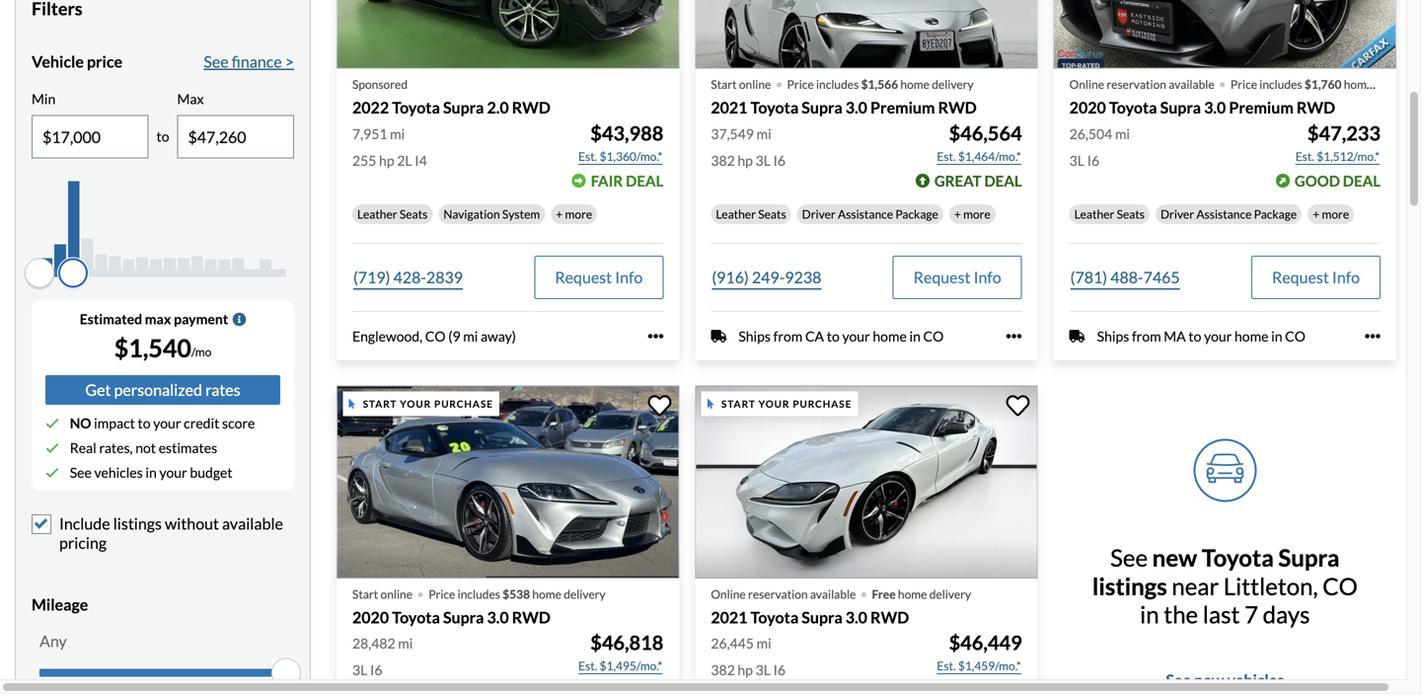 Task type: locate. For each thing, give the bounding box(es) containing it.
fbg new inventory icon image
[[1194, 439, 1257, 502]]

premium down $1,566
[[871, 98, 935, 117]]

0 horizontal spatial 2020
[[352, 608, 389, 627]]

deal
[[626, 172, 664, 189], [985, 172, 1023, 189], [1344, 172, 1381, 189]]

start inside "start online · price includes $538 home delivery 2020 toyota supra 3.0 rwd"
[[352, 587, 378, 601]]

new toyota supra listings
[[1093, 543, 1340, 600]]

purchase
[[434, 398, 494, 410], [793, 398, 852, 410]]

382 down 26,445
[[711, 662, 735, 678]]

deal down $1,464/mo.*
[[985, 172, 1023, 189]]

request info
[[555, 267, 643, 287], [914, 267, 1002, 287], [1273, 267, 1361, 287]]

1 leather seats from the left
[[357, 207, 428, 221]]

fair deal
[[591, 172, 664, 189]]

0 vertical spatial 2021
[[711, 98, 748, 117]]

0 vertical spatial reservation
[[1107, 77, 1167, 91]]

ice gray metallic 2020 toyota supra 3.0 premium rwd coupe rear-wheel drive 8-speed automatic image
[[1054, 0, 1397, 69]]

1 vertical spatial online
[[381, 587, 413, 601]]

in inside near littleton, co in the last 7 days
[[1140, 600, 1160, 628]]

seats up 249-
[[758, 207, 787, 221]]

info circle image
[[232, 312, 246, 326]]

premium inside start online · price includes $1,566 home delivery 2021 toyota supra 3.0 premium rwd
[[871, 98, 935, 117]]

2021
[[711, 98, 748, 117], [711, 608, 748, 627]]

2020 inside "start online · price includes $538 home delivery 2020 toyota supra 3.0 rwd"
[[352, 608, 389, 627]]

away)
[[481, 328, 516, 344]]

from left ma
[[1132, 328, 1162, 344]]

0 vertical spatial 382
[[711, 152, 735, 169]]

delivery up '$46,818'
[[564, 587, 606, 601]]

available inside include listings without available pricing
[[222, 514, 283, 533]]

request info for ·
[[1273, 267, 1361, 287]]

online up 37,549 on the top right of page
[[739, 77, 771, 91]]

2 driver assistance package from the left
[[1161, 207, 1298, 221]]

leather up (781)
[[1075, 207, 1115, 221]]

382 for $46,449
[[711, 662, 735, 678]]

from left ca
[[774, 328, 803, 344]]

hp
[[379, 152, 395, 169], [738, 152, 753, 169], [738, 662, 753, 678]]

listings
[[113, 514, 162, 533], [1093, 572, 1168, 600]]

1 horizontal spatial request info
[[914, 267, 1002, 287]]

1 vertical spatial new
[[1195, 670, 1225, 689]]

1 horizontal spatial start your purchase
[[722, 398, 852, 410]]

3 info from the left
[[1333, 267, 1361, 287]]

$1,459/mo.*
[[959, 659, 1022, 673]]

3 leather seats from the left
[[1075, 207, 1145, 221]]

0 vertical spatial vehicles
[[94, 464, 143, 481]]

info for price
[[974, 267, 1002, 287]]

reservation inside online reservation available · price includes $1,760 home delivery 2020 toyota supra 3.0 premium rwd
[[1107, 77, 1167, 91]]

delivery inside online reservation available · price includes $1,760 home delivery 2020 toyota supra 3.0 premium rwd
[[1376, 77, 1418, 91]]

0 vertical spatial new
[[1153, 543, 1198, 572]]

price left $1,566
[[787, 77, 814, 91]]

2 leather seats from the left
[[716, 207, 787, 221]]

1 horizontal spatial online
[[739, 77, 771, 91]]

1 horizontal spatial + more
[[955, 207, 991, 221]]

0 horizontal spatial driver
[[802, 207, 836, 221]]

online inside online reservation available · free home delivery 2021 toyota supra 3.0 rwd
[[711, 587, 746, 601]]

supra
[[443, 98, 484, 117], [802, 98, 843, 117], [1161, 98, 1202, 117], [1279, 543, 1340, 572], [443, 608, 484, 627], [802, 608, 843, 627]]

1 horizontal spatial listings
[[1093, 572, 1168, 600]]

rwd inside start online · price includes $1,566 home delivery 2021 toyota supra 3.0 premium rwd
[[939, 98, 977, 117]]

truck image
[[1070, 328, 1086, 344]]

i6 inside 26,504 mi 3l i6
[[1088, 152, 1100, 169]]

+ down 'good'
[[1313, 207, 1320, 221]]

26,445 mi 382 hp 3l i6
[[711, 635, 786, 678]]

2 2021 from the top
[[711, 608, 748, 627]]

382 inside 26,445 mi 382 hp 3l i6
[[711, 662, 735, 678]]

reservation up 26,445
[[748, 587, 808, 601]]

2 horizontal spatial leather
[[1075, 207, 1115, 221]]

1 horizontal spatial premium
[[1230, 98, 1294, 117]]

no
[[70, 415, 91, 432]]

2 + from the left
[[955, 207, 961, 221]]

1 horizontal spatial driver assistance package
[[1161, 207, 1298, 221]]

2 from from the left
[[1132, 328, 1162, 344]]

littleton,
[[1224, 572, 1319, 600]]

mi right 28,482
[[398, 635, 413, 652]]

0 horizontal spatial online
[[381, 587, 413, 601]]

1 horizontal spatial more
[[964, 207, 991, 221]]

2.0
[[487, 98, 509, 117]]

truck image
[[711, 328, 727, 344]]

toyota up littleton,
[[1202, 543, 1274, 572]]

available left free
[[810, 587, 856, 601]]

0 vertical spatial listings
[[113, 514, 162, 533]]

your
[[843, 328, 871, 344], [1205, 328, 1232, 344], [400, 398, 432, 410], [759, 398, 790, 410], [153, 415, 181, 432], [159, 464, 187, 481]]

driver assistance package for ·
[[1161, 207, 1298, 221]]

reservation inside online reservation available · free home delivery 2021 toyota supra 3.0 rwd
[[748, 587, 808, 601]]

check image down check icon
[[45, 466, 59, 480]]

supra inside online reservation available · free home delivery 2021 toyota supra 3.0 rwd
[[802, 608, 843, 627]]

request info button up ellipsis h icon in the right of the page
[[1252, 256, 1381, 299]]

$1,760
[[1305, 77, 1342, 91]]

home
[[901, 77, 930, 91], [1344, 77, 1374, 91], [873, 328, 907, 344], [1235, 328, 1269, 344], [533, 587, 562, 601], [898, 587, 928, 601]]

mi inside 28,482 mi 3l i6
[[398, 635, 413, 652]]

0 horizontal spatial driver assistance package
[[802, 207, 939, 221]]

1 horizontal spatial online
[[1070, 77, 1105, 91]]

info for ·
[[1333, 267, 1361, 287]]

leather seats up (781) 488-7465
[[1075, 207, 1145, 221]]

see inside see finance > link
[[204, 52, 229, 71]]

toyota up 28,482
[[392, 608, 440, 627]]

est. for price
[[937, 149, 956, 163]]

2 request info button from the left
[[893, 256, 1023, 299]]

online up 26,445
[[711, 587, 746, 601]]

$46,818 est. $1,495/mo.*
[[579, 631, 664, 673]]

available
[[1169, 77, 1215, 91], [222, 514, 283, 533], [810, 587, 856, 601]]

available for home
[[1169, 77, 1215, 91]]

toyota up 26,445 mi 382 hp 3l i6
[[751, 608, 799, 627]]

2 horizontal spatial available
[[1169, 77, 1215, 91]]

1 vertical spatial available
[[222, 514, 283, 533]]

supra inside online reservation available · price includes $1,760 home delivery 2020 toyota supra 3.0 premium rwd
[[1161, 98, 1202, 117]]

supra inside the new toyota supra listings
[[1279, 543, 1340, 572]]

mi inside "37,549 mi 382 hp 3l i6"
[[757, 125, 772, 142]]

budget
[[190, 464, 233, 481]]

2 horizontal spatial info
[[1333, 267, 1361, 287]]

start up 28,482
[[352, 587, 378, 601]]

1 horizontal spatial seats
[[758, 207, 787, 221]]

ships for available
[[1098, 328, 1130, 344]]

1 package from the left
[[896, 207, 939, 221]]

info down fair deal
[[615, 267, 643, 287]]

assistance for price
[[838, 207, 894, 221]]

0 horizontal spatial from
[[774, 328, 803, 344]]

1 382 from the top
[[711, 152, 735, 169]]

ellipsis h image left truck image
[[1007, 328, 1023, 344]]

(916) 249-9238 button
[[711, 256, 823, 299]]

listings up the
[[1093, 572, 1168, 600]]

1 vertical spatial 382
[[711, 662, 735, 678]]

382 inside "37,549 mi 382 hp 3l i6"
[[711, 152, 735, 169]]

any
[[39, 631, 67, 651]]

online up 28,482
[[381, 587, 413, 601]]

no impact to your credit score
[[70, 415, 255, 432]]

rwd up the $46,564
[[939, 98, 977, 117]]

from
[[774, 328, 803, 344], [1132, 328, 1162, 344]]

1 purchase from the left
[[434, 398, 494, 410]]

2 driver from the left
[[1161, 207, 1195, 221]]

3 request info button from the left
[[1252, 256, 1381, 299]]

0 horizontal spatial request info
[[555, 267, 643, 287]]

2021 inside online reservation available · free home delivery 2021 toyota supra 3.0 rwd
[[711, 608, 748, 627]]

3 request info from the left
[[1273, 267, 1361, 287]]

includes inside start online · price includes $1,566 home delivery 2021 toyota supra 3.0 premium rwd
[[816, 77, 859, 91]]

est. up great
[[937, 149, 956, 163]]

3.0 inside online reservation available · free home delivery 2021 toyota supra 3.0 rwd
[[846, 608, 868, 627]]

1 request from the left
[[555, 267, 612, 287]]

3 seats from the left
[[1117, 207, 1145, 221]]

+ more down good deal
[[1313, 207, 1350, 221]]

co
[[425, 328, 446, 344], [924, 328, 944, 344], [1286, 328, 1306, 344], [1323, 572, 1358, 600]]

reservation up 26,504
[[1107, 77, 1167, 91]]

2 382 from the top
[[711, 662, 735, 678]]

supra inside "start online · price includes $538 home delivery 2020 toyota supra 3.0 rwd"
[[443, 608, 484, 627]]

1 horizontal spatial request info button
[[893, 256, 1023, 299]]

·
[[775, 65, 783, 100], [1219, 65, 1227, 100], [417, 574, 425, 610], [860, 574, 868, 610]]

1 assistance from the left
[[838, 207, 894, 221]]

2021 up 37,549 on the top right of page
[[711, 98, 748, 117]]

0 horizontal spatial leather
[[357, 207, 397, 221]]

listings right include
[[113, 514, 162, 533]]

3 more from the left
[[1322, 207, 1350, 221]]

online inside online reservation available · price includes $1,760 home delivery 2020 toyota supra 3.0 premium rwd
[[1070, 77, 1105, 91]]

est. left $1,459/mo.*
[[937, 659, 956, 673]]

online reservation available · price includes $1,760 home delivery 2020 toyota supra 3.0 premium rwd
[[1070, 65, 1418, 117]]

online for 2020
[[1070, 77, 1105, 91]]

1 check image from the top
[[45, 417, 59, 430]]

i6 down 28,482
[[370, 662, 383, 678]]

check image
[[45, 417, 59, 430], [45, 466, 59, 480]]

hp left 2l
[[379, 152, 395, 169]]

ships from ma to your home in co
[[1098, 328, 1306, 344]]

2 info from the left
[[974, 267, 1002, 287]]

info down good deal
[[1333, 267, 1361, 287]]

0 horizontal spatial purchase
[[434, 398, 494, 410]]

hp inside "37,549 mi 382 hp 3l i6"
[[738, 152, 753, 169]]

2 horizontal spatial price
[[1231, 77, 1258, 91]]

price left "$538"
[[429, 587, 455, 601]]

leather seats down 2l
[[357, 207, 428, 221]]

0 horizontal spatial online
[[711, 587, 746, 601]]

more down great deal
[[964, 207, 991, 221]]

max
[[145, 311, 171, 327]]

available right without
[[222, 514, 283, 533]]

assistance for ·
[[1197, 207, 1252, 221]]

0 horizontal spatial assistance
[[838, 207, 894, 221]]

real rates, not estimates
[[70, 439, 217, 456]]

2 vertical spatial available
[[810, 587, 856, 601]]

1 horizontal spatial +
[[955, 207, 961, 221]]

+ right system
[[556, 207, 563, 221]]

0 horizontal spatial available
[[222, 514, 283, 533]]

price inside "start online · price includes $538 home delivery 2020 toyota supra 3.0 rwd"
[[429, 587, 455, 601]]

0 horizontal spatial vehicles
[[94, 464, 143, 481]]

est. inside $43,988 est. $1,360/mo.*
[[579, 149, 598, 163]]

$43,988 est. $1,360/mo.*
[[579, 121, 664, 163]]

leather for ·
[[716, 207, 756, 221]]

purchase down the (9
[[434, 398, 494, 410]]

0 horizontal spatial request
[[555, 267, 612, 287]]

1 horizontal spatial ships
[[1098, 328, 1130, 344]]

request for price
[[914, 267, 971, 287]]

request info down great
[[914, 267, 1002, 287]]

0 horizontal spatial +
[[556, 207, 563, 221]]

leather for available
[[1075, 207, 1115, 221]]

1 driver from the left
[[802, 207, 836, 221]]

1 horizontal spatial deal
[[985, 172, 1023, 189]]

new
[[1153, 543, 1198, 572], [1195, 670, 1225, 689]]

in
[[910, 328, 921, 344], [1272, 328, 1283, 344], [146, 464, 157, 481], [1140, 600, 1160, 628]]

i6 down online reservation available · free home delivery 2021 toyota supra 3.0 rwd
[[774, 662, 786, 678]]

rates
[[205, 380, 241, 400]]

driver up the 7465
[[1161, 207, 1195, 221]]

1 from from the left
[[774, 328, 803, 344]]

1 horizontal spatial ellipsis h image
[[1007, 328, 1023, 344]]

2 horizontal spatial +
[[1313, 207, 1320, 221]]

leather seats up (916) 249-9238
[[716, 207, 787, 221]]

more down good deal
[[1322, 207, 1350, 221]]

online
[[1070, 77, 1105, 91], [711, 587, 746, 601]]

request info button for supra
[[534, 256, 664, 299]]

driver assistance package for price
[[802, 207, 939, 221]]

2 horizontal spatial leather seats
[[1075, 207, 1145, 221]]

includes inside "start online · price includes $538 home delivery 2020 toyota supra 3.0 rwd"
[[458, 587, 501, 601]]

i6 down 26,504
[[1088, 152, 1100, 169]]

payment
[[174, 311, 228, 327]]

home right free
[[898, 587, 928, 601]]

1 vertical spatial 2021
[[711, 608, 748, 627]]

26,504
[[1070, 125, 1113, 142]]

price inside online reservation available · price includes $1,760 home delivery 2020 toyota supra 3.0 premium rwd
[[1231, 77, 1258, 91]]

1 vertical spatial vehicles
[[1228, 670, 1285, 689]]

from for available
[[1132, 328, 1162, 344]]

price inside start online · price includes $1,566 home delivery 2021 toyota supra 3.0 premium rwd
[[787, 77, 814, 91]]

1 2021 from the top
[[711, 98, 748, 117]]

1 vertical spatial 2020
[[352, 608, 389, 627]]

1 driver assistance package from the left
[[802, 207, 939, 221]]

1 vertical spatial online
[[711, 587, 746, 601]]

2 horizontal spatial deal
[[1344, 172, 1381, 189]]

request info for supra
[[555, 267, 643, 287]]

0 horizontal spatial reservation
[[748, 587, 808, 601]]

mi right 37,549 on the top right of page
[[757, 125, 772, 142]]

0 horizontal spatial deal
[[626, 172, 664, 189]]

2 request from the left
[[914, 267, 971, 287]]

rwd down free
[[871, 608, 910, 627]]

0 horizontal spatial premium
[[871, 98, 935, 117]]

0 horizontal spatial ellipsis h image
[[648, 328, 664, 344]]

rwd
[[512, 98, 551, 117], [939, 98, 977, 117], [1297, 98, 1336, 117], [512, 608, 551, 627], [871, 608, 910, 627]]

mi for $46,449
[[757, 635, 772, 652]]

leather
[[357, 207, 397, 221], [716, 207, 756, 221], [1075, 207, 1115, 221]]

est. for supra
[[579, 149, 598, 163]]

request info button down fair
[[534, 256, 664, 299]]

2 seats from the left
[[758, 207, 787, 221]]

leather seats for toyota
[[357, 207, 428, 221]]

mouse pointer image
[[708, 399, 714, 409]]

price down ice gray metallic 2020 toyota supra 3.0 premium rwd coupe rear-wheel drive 8-speed automatic 'image'
[[1231, 77, 1258, 91]]

delivery up $46,449
[[930, 587, 972, 601]]

2 horizontal spatial + more
[[1313, 207, 1350, 221]]

2 assistance from the left
[[1197, 207, 1252, 221]]

ships right truck image
[[1098, 328, 1130, 344]]

start inside start online · price includes $1,566 home delivery 2021 toyota supra 3.0 premium rwd
[[711, 77, 737, 91]]

start your purchase down ca
[[722, 398, 852, 410]]

(719)
[[353, 267, 390, 287]]

i6 inside "37,549 mi 382 hp 3l i6"
[[774, 152, 786, 169]]

+ more down fair
[[556, 207, 593, 221]]

1 horizontal spatial price
[[787, 77, 814, 91]]

1 horizontal spatial 2020
[[1070, 98, 1107, 117]]

i4
[[415, 152, 427, 169]]

2022
[[352, 98, 389, 117]]

+ more for supra
[[556, 207, 593, 221]]

driver
[[802, 207, 836, 221], [1161, 207, 1195, 221]]

0 horizontal spatial ships
[[739, 328, 771, 344]]

est. $1,464/mo.* button
[[936, 146, 1023, 166]]

1 more from the left
[[565, 207, 593, 221]]

ellipsis h image
[[648, 328, 664, 344], [1007, 328, 1023, 344]]

· inside "start online · price includes $538 home delivery 2020 toyota supra 3.0 rwd"
[[417, 574, 425, 610]]

1 start your purchase from the left
[[363, 398, 494, 410]]

249-
[[752, 267, 785, 287]]

start online · price includes $538 home delivery 2020 toyota supra 3.0 rwd
[[352, 574, 606, 627]]

3 leather from the left
[[1075, 207, 1115, 221]]

3l inside 28,482 mi 3l i6
[[352, 662, 368, 678]]

online for 2020
[[381, 587, 413, 601]]

min
[[32, 90, 56, 107]]

start right mouse pointer image
[[722, 398, 756, 410]]

$1,495/mo.*
[[600, 659, 663, 673]]

0 horizontal spatial request info button
[[534, 256, 664, 299]]

2 more from the left
[[964, 207, 991, 221]]

0 horizontal spatial seats
[[400, 207, 428, 221]]

1 horizontal spatial package
[[1255, 207, 1298, 221]]

2 check image from the top
[[45, 466, 59, 480]]

home right ca
[[873, 328, 907, 344]]

2 package from the left
[[1255, 207, 1298, 221]]

1 + from the left
[[556, 207, 563, 221]]

+ more down great deal
[[955, 207, 991, 221]]

3 + from the left
[[1313, 207, 1320, 221]]

not
[[135, 439, 156, 456]]

0 horizontal spatial includes
[[458, 587, 501, 601]]

start up 37,549 on the top right of page
[[711, 77, 737, 91]]

1 seats from the left
[[400, 207, 428, 221]]

rwd right the 2.0
[[512, 98, 551, 117]]

2 leather from the left
[[716, 207, 756, 221]]

1 vertical spatial check image
[[45, 466, 59, 480]]

0 vertical spatial online
[[739, 77, 771, 91]]

mouse pointer image
[[349, 399, 355, 409]]

1 vertical spatial listings
[[1093, 572, 1168, 600]]

mi inside 26,445 mi 382 hp 3l i6
[[757, 635, 772, 652]]

vehicles
[[94, 464, 143, 481], [1228, 670, 1285, 689]]

available inside online reservation available · free home delivery 2021 toyota supra 3.0 rwd
[[810, 587, 856, 601]]

rwd inside "start online · price includes $538 home delivery 2020 toyota supra 3.0 rwd"
[[512, 608, 551, 627]]

seats
[[400, 207, 428, 221], [758, 207, 787, 221], [1117, 207, 1145, 221]]

1 horizontal spatial reservation
[[1107, 77, 1167, 91]]

online reservation available · free home delivery 2021 toyota supra 3.0 rwd
[[711, 574, 972, 627]]

0 horizontal spatial leather seats
[[357, 207, 428, 221]]

+ down great
[[955, 207, 961, 221]]

assistance
[[838, 207, 894, 221], [1197, 207, 1252, 221]]

new inside 'see new vehicles' link
[[1195, 670, 1225, 689]]

i6 down start online · price includes $1,566 home delivery 2021 toyota supra 3.0 premium rwd
[[774, 152, 786, 169]]

2020 up 26,504
[[1070, 98, 1107, 117]]

0 horizontal spatial price
[[429, 587, 455, 601]]

2 ships from the left
[[1098, 328, 1130, 344]]

1 horizontal spatial leather seats
[[716, 207, 787, 221]]

more for price
[[964, 207, 991, 221]]

est. $1,495/mo.* button
[[578, 656, 664, 676]]

home right "$538"
[[533, 587, 562, 601]]

price for rwd
[[429, 587, 455, 601]]

1 horizontal spatial driver
[[1161, 207, 1195, 221]]

1 request info button from the left
[[534, 256, 664, 299]]

online inside start online · price includes $1,566 home delivery 2021 toyota supra 3.0 premium rwd
[[739, 77, 771, 91]]

info
[[615, 267, 643, 287], [974, 267, 1002, 287], [1333, 267, 1361, 287]]

2 request info from the left
[[914, 267, 1002, 287]]

est. left $1,495/mo.*
[[579, 659, 598, 673]]

more for ·
[[1322, 207, 1350, 221]]

driver for available
[[1161, 207, 1195, 221]]

vehicles down 7
[[1228, 670, 1285, 689]]

request info button for price
[[893, 256, 1023, 299]]

2021 up 26,445
[[711, 608, 748, 627]]

1 ellipsis h image from the left
[[648, 328, 664, 344]]

more down fair
[[565, 207, 593, 221]]

0 horizontal spatial start your purchase
[[363, 398, 494, 410]]

delivery up $47,233
[[1376, 77, 1418, 91]]

3 request from the left
[[1273, 267, 1330, 287]]

est. inside "$46,449 est. $1,459/mo.*"
[[937, 659, 956, 673]]

good
[[1295, 172, 1341, 189]]

1 ships from the left
[[739, 328, 771, 344]]

1 horizontal spatial assistance
[[1197, 207, 1252, 221]]

see for see new vehicles
[[1166, 670, 1192, 689]]

est. inside $47,233 est. $1,512/mo.*
[[1296, 149, 1315, 163]]

rwd down $1,760
[[1297, 98, 1336, 117]]

online inside "start online · price includes $538 home delivery 2020 toyota supra 3.0 rwd"
[[381, 587, 413, 601]]

$46,449 est. $1,459/mo.*
[[937, 631, 1023, 673]]

2 horizontal spatial request info button
[[1252, 256, 1381, 299]]

1 vertical spatial reservation
[[748, 587, 808, 601]]

new up near
[[1153, 543, 1198, 572]]

driver assistance package up 9238
[[802, 207, 939, 221]]

2 horizontal spatial seats
[[1117, 207, 1145, 221]]

figure
[[39, 181, 286, 271]]

0 vertical spatial available
[[1169, 77, 1215, 91]]

2 horizontal spatial request info
[[1273, 267, 1361, 287]]

start your purchase for available
[[722, 398, 852, 410]]

2 start your purchase from the left
[[722, 398, 852, 410]]

est. up fair
[[579, 149, 598, 163]]

supra inside "sponsored 2022 toyota supra 2.0 rwd"
[[443, 98, 484, 117]]

+ more
[[556, 207, 593, 221], [955, 207, 991, 221], [1313, 207, 1350, 221]]

ellipsis h image for toyota
[[648, 328, 664, 344]]

sponsored 2022 toyota supra 2.0 rwd
[[352, 77, 551, 117]]

2 + more from the left
[[955, 207, 991, 221]]

3 deal from the left
[[1344, 172, 1381, 189]]

includes left $1,566
[[816, 77, 859, 91]]

0 horizontal spatial + more
[[556, 207, 593, 221]]

1 premium from the left
[[871, 98, 935, 117]]

start your purchase
[[363, 398, 494, 410], [722, 398, 852, 410]]

26,504 mi 3l i6
[[1070, 125, 1131, 169]]

2 horizontal spatial includes
[[1260, 77, 1303, 91]]

$47,233
[[1308, 121, 1381, 145]]

leather down 255
[[357, 207, 397, 221]]

1 horizontal spatial request
[[914, 267, 971, 287]]

7465
[[1144, 267, 1181, 287]]

see inside 'see new vehicles' link
[[1166, 670, 1192, 689]]

to
[[156, 128, 169, 145], [827, 328, 840, 344], [1189, 328, 1202, 344], [138, 415, 151, 432]]

vehicle
[[32, 52, 84, 71]]

listings inside include listings without available pricing
[[113, 514, 162, 533]]

/mo
[[191, 345, 212, 359]]

seats up 488- on the top of the page
[[1117, 207, 1145, 221]]

ships right truck icon
[[739, 328, 771, 344]]

price
[[787, 77, 814, 91], [1231, 77, 1258, 91], [429, 587, 455, 601]]

+
[[556, 207, 563, 221], [955, 207, 961, 221], [1313, 207, 1320, 221]]

1 request info from the left
[[555, 267, 643, 287]]

vehicles down rates,
[[94, 464, 143, 481]]

ellipsis h image left truck icon
[[648, 328, 664, 344]]

info down great deal
[[974, 267, 1002, 287]]

0 vertical spatial online
[[1070, 77, 1105, 91]]

2020 up 28,482
[[352, 608, 389, 627]]

(9
[[448, 328, 461, 344]]

1 + more from the left
[[556, 207, 593, 221]]

leather seats for ·
[[716, 207, 787, 221]]

1 horizontal spatial available
[[810, 587, 856, 601]]

1 horizontal spatial leather
[[716, 207, 756, 221]]

your right mouse pointer image
[[759, 398, 790, 410]]

2 purchase from the left
[[793, 398, 852, 410]]

your right ca
[[843, 328, 871, 344]]

0 horizontal spatial info
[[615, 267, 643, 287]]

2 deal from the left
[[985, 172, 1023, 189]]

premium down ice gray metallic 2020 toyota supra 3.0 premium rwd coupe rear-wheel drive 8-speed automatic 'image'
[[1230, 98, 1294, 117]]

1 leather from the left
[[357, 207, 397, 221]]

mi right 26,504
[[1116, 125, 1131, 142]]

available inside online reservation available · price includes $1,760 home delivery 2020 toyota supra 3.0 premium rwd
[[1169, 77, 1215, 91]]

home right $1,566
[[901, 77, 930, 91]]

request info down 'good'
[[1273, 267, 1361, 287]]

0 horizontal spatial package
[[896, 207, 939, 221]]

includes for premium
[[816, 77, 859, 91]]

2 horizontal spatial more
[[1322, 207, 1350, 221]]

deal for supra
[[626, 172, 664, 189]]

see new vehicles link
[[1166, 668, 1285, 692]]

home inside online reservation available · free home delivery 2021 toyota supra 3.0 rwd
[[898, 587, 928, 601]]

0 horizontal spatial more
[[565, 207, 593, 221]]

sponsored
[[352, 77, 408, 91]]

3 + more from the left
[[1313, 207, 1350, 221]]

request info button down great
[[893, 256, 1023, 299]]

1 horizontal spatial from
[[1132, 328, 1162, 344]]

est. for ·
[[1296, 149, 1315, 163]]

est. inside $46,564 est. $1,464/mo.*
[[937, 149, 956, 163]]

toyota inside online reservation available · free home delivery 2021 toyota supra 3.0 rwd
[[751, 608, 799, 627]]

toyota inside "sponsored 2022 toyota supra 2.0 rwd"
[[392, 98, 440, 117]]

mi inside 7,951 mi 255 hp 2l i4
[[390, 125, 405, 142]]

1 info from the left
[[615, 267, 643, 287]]

leather up (916)
[[716, 207, 756, 221]]

home right $1,760
[[1344, 77, 1374, 91]]

purchase down ca
[[793, 398, 852, 410]]

0 vertical spatial check image
[[45, 417, 59, 430]]

2 horizontal spatial request
[[1273, 267, 1330, 287]]

i6
[[774, 152, 786, 169], [1088, 152, 1100, 169], [370, 662, 383, 678], [774, 662, 786, 678]]

mi inside 26,504 mi 3l i6
[[1116, 125, 1131, 142]]

mi right 26,445
[[757, 635, 772, 652]]

hp inside 7,951 mi 255 hp 2l i4
[[379, 152, 395, 169]]

1 horizontal spatial info
[[974, 267, 1002, 287]]

1 horizontal spatial purchase
[[793, 398, 852, 410]]

0 horizontal spatial listings
[[113, 514, 162, 533]]

2020
[[1070, 98, 1107, 117], [352, 608, 389, 627]]

request info for price
[[914, 267, 1002, 287]]

2 ellipsis h image from the left
[[1007, 328, 1023, 344]]

0 vertical spatial 2020
[[1070, 98, 1107, 117]]

26,445
[[711, 635, 754, 652]]

mi up 2l
[[390, 125, 405, 142]]

1 horizontal spatial includes
[[816, 77, 859, 91]]

est. up 'good'
[[1296, 149, 1315, 163]]

request info button
[[534, 256, 664, 299], [893, 256, 1023, 299], [1252, 256, 1381, 299]]

2 premium from the left
[[1230, 98, 1294, 117]]

black 2022 toyota supra 2.0 rwd coupe rear-wheel drive automatic image
[[337, 0, 680, 69]]

3l inside "37,549 mi 382 hp 3l i6"
[[756, 152, 771, 169]]

1 deal from the left
[[626, 172, 664, 189]]

leather seats for available
[[1075, 207, 1145, 221]]



Task type: vqa. For each thing, say whether or not it's contained in the screenshot.
Fun
no



Task type: describe. For each thing, give the bounding box(es) containing it.
ships for ·
[[739, 328, 771, 344]]

purchase for price
[[434, 398, 494, 410]]

listings inside the new toyota supra listings
[[1093, 572, 1168, 600]]

hp for ·
[[738, 152, 753, 169]]

system
[[502, 207, 540, 221]]

good deal
[[1295, 172, 1381, 189]]

premium inside online reservation available · price includes $1,760 home delivery 2020 toyota supra 3.0 premium rwd
[[1230, 98, 1294, 117]]

i6 inside 26,445 mi 382 hp 3l i6
[[774, 662, 786, 678]]

mi for $43,988
[[390, 125, 405, 142]]

$1,540 /mo
[[114, 333, 212, 363]]

· inside start online · price includes $1,566 home delivery 2021 toyota supra 3.0 premium rwd
[[775, 65, 783, 100]]

supra inside start online · price includes $1,566 home delivery 2021 toyota supra 3.0 premium rwd
[[802, 98, 843, 117]]

+ more for price
[[955, 207, 991, 221]]

(719) 428-2839 button
[[352, 256, 464, 299]]

the
[[1164, 600, 1199, 628]]

turbulence gray 2020 toyota supra 3.0 rwd coupe rear-wheel drive automatic image
[[337, 386, 680, 578]]

leather for toyota
[[357, 207, 397, 221]]

include
[[59, 514, 110, 533]]

mileage
[[32, 595, 88, 614]]

estimated max payment
[[80, 311, 228, 327]]

ma
[[1164, 328, 1186, 344]]

2839
[[426, 267, 463, 287]]

purchase for ·
[[793, 398, 852, 410]]

get personalized rates
[[85, 380, 241, 400]]

your down the estimates on the bottom of the page
[[159, 464, 187, 481]]

· inside online reservation available · price includes $1,760 home delivery 2020 toyota supra 3.0 premium rwd
[[1219, 65, 1227, 100]]

score
[[222, 415, 255, 432]]

Max field
[[178, 116, 293, 158]]

(781) 488-7465 button
[[1070, 256, 1182, 299]]

online for 2021
[[739, 77, 771, 91]]

reservation for supra
[[748, 587, 808, 601]]

driver for ·
[[802, 207, 836, 221]]

start online · price includes $1,566 home delivery 2021 toyota supra 3.0 premium rwd
[[711, 65, 977, 117]]

7,951
[[352, 125, 387, 142]]

28,482 mi 3l i6
[[352, 635, 413, 678]]

rwd inside "sponsored 2022 toyota supra 2.0 rwd"
[[512, 98, 551, 117]]

hp for toyota
[[379, 152, 395, 169]]

get
[[85, 380, 111, 400]]

from for ·
[[774, 328, 803, 344]]

home right ma
[[1235, 328, 1269, 344]]

$43,988
[[591, 121, 664, 145]]

+ more for ·
[[1313, 207, 1350, 221]]

$1,360/mo.*
[[600, 149, 663, 163]]

· inside online reservation available · free home delivery 2021 toyota supra 3.0 rwd
[[860, 574, 868, 610]]

more for supra
[[565, 207, 593, 221]]

3l inside 26,445 mi 382 hp 3l i6
[[756, 662, 771, 678]]

deal for ·
[[1344, 172, 1381, 189]]

(781) 488-7465
[[1071, 267, 1181, 287]]

info for supra
[[615, 267, 643, 287]]

+ for ·
[[1313, 207, 1320, 221]]

online for supra
[[711, 587, 746, 601]]

see finance > link
[[204, 50, 294, 73]]

3.0 inside "start online · price includes $538 home delivery 2020 toyota supra 3.0 rwd"
[[487, 608, 509, 627]]

+ for price
[[955, 207, 961, 221]]

white 2021 toyota supra 3.0 rwd coupe rear-wheel drive 8-speed automatic image
[[695, 386, 1038, 578]]

see finance >
[[204, 52, 294, 71]]

382 for $46,564
[[711, 152, 735, 169]]

request for ·
[[1273, 267, 1330, 287]]

ellipsis h image
[[1365, 328, 1381, 344]]

start right mouse pointer icon
[[363, 398, 397, 410]]

includes inside online reservation available · price includes $1,760 home delivery 2020 toyota supra 3.0 premium rwd
[[1260, 77, 1303, 91]]

pricing
[[59, 533, 107, 552]]

impact
[[94, 415, 135, 432]]

$46,564
[[949, 121, 1023, 145]]

get personalized rates button
[[45, 375, 280, 405]]

toyota inside start online · price includes $1,566 home delivery 2021 toyota supra 3.0 premium rwd
[[751, 98, 799, 117]]

navigation
[[444, 207, 500, 221]]

3l inside 26,504 mi 3l i6
[[1070, 152, 1085, 169]]

last
[[1203, 600, 1241, 628]]

9238
[[785, 267, 822, 287]]

delivery inside online reservation available · free home delivery 2021 toyota supra 3.0 rwd
[[930, 587, 972, 601]]

est. inside the "$46,818 est. $1,495/mo.*"
[[579, 659, 598, 673]]

7,951 mi 255 hp 2l i4
[[352, 125, 427, 169]]

package for ·
[[1255, 207, 1298, 221]]

your right ma
[[1205, 328, 1232, 344]]

$47,233 est. $1,512/mo.*
[[1296, 121, 1381, 163]]

hp inside 26,445 mi 382 hp 3l i6
[[738, 662, 753, 678]]

Min field
[[33, 116, 148, 158]]

without
[[165, 514, 219, 533]]

est. $1,360/mo.* button
[[578, 146, 664, 166]]

mi for $46,818
[[398, 635, 413, 652]]

personalized
[[114, 380, 202, 400]]

price for premium
[[787, 77, 814, 91]]

428-
[[393, 267, 426, 287]]

great
[[935, 172, 982, 189]]

navigation system
[[444, 207, 540, 221]]

home inside "start online · price includes $538 home delivery 2020 toyota supra 3.0 rwd"
[[533, 587, 562, 601]]

your right mouse pointer icon
[[400, 398, 432, 410]]

i6 inside 28,482 mi 3l i6
[[370, 662, 383, 678]]

28,482
[[352, 635, 395, 652]]

est. $1,512/mo.* button
[[1295, 146, 1381, 166]]

seats for ·
[[758, 207, 787, 221]]

price
[[87, 52, 123, 71]]

includes for rwd
[[458, 587, 501, 601]]

seats for toyota
[[400, 207, 428, 221]]

see for see vehicles in your budget
[[70, 464, 92, 481]]

reservation for 2020
[[1107, 77, 1167, 91]]

$1,512/mo.*
[[1317, 149, 1380, 163]]

mi right the (9
[[463, 328, 478, 344]]

488-
[[1111, 267, 1144, 287]]

$46,564 est. $1,464/mo.*
[[937, 121, 1023, 163]]

ca
[[806, 328, 824, 344]]

2020 inside online reservation available · price includes $1,760 home delivery 2020 toyota supra 3.0 premium rwd
[[1070, 98, 1107, 117]]

toyota inside "start online · price includes $538 home delivery 2020 toyota supra 3.0 rwd"
[[392, 608, 440, 627]]

$46,449
[[949, 631, 1023, 655]]

toyota inside the new toyota supra listings
[[1202, 543, 1274, 572]]

ellipsis h image for ·
[[1007, 328, 1023, 344]]

deal for price
[[985, 172, 1023, 189]]

see new vehicles
[[1166, 670, 1285, 689]]

see vehicles in your budget
[[70, 464, 233, 481]]

package for price
[[896, 207, 939, 221]]

include listings without available pricing
[[59, 514, 283, 552]]

home inside start online · price includes $1,566 home delivery 2021 toyota supra 3.0 premium rwd
[[901, 77, 930, 91]]

real
[[70, 439, 97, 456]]

1 horizontal spatial vehicles
[[1228, 670, 1285, 689]]

check image
[[45, 441, 59, 455]]

near littleton, co in the last 7 days
[[1140, 572, 1358, 628]]

mi for $47,233
[[1116, 125, 1131, 142]]

credit
[[184, 415, 219, 432]]

ships from ca to your home in co
[[739, 328, 944, 344]]

(916) 249-9238
[[712, 267, 822, 287]]

>
[[285, 52, 294, 71]]

$1,566
[[862, 77, 899, 91]]

(916)
[[712, 267, 749, 287]]

2l
[[397, 152, 412, 169]]

near
[[1172, 572, 1219, 600]]

rwd inside online reservation available · price includes $1,760 home delivery 2020 toyota supra 3.0 premium rwd
[[1297, 98, 1336, 117]]

$1,540
[[114, 333, 191, 363]]

your up the estimates on the bottom of the page
[[153, 415, 181, 432]]

to right ca
[[827, 328, 840, 344]]

255
[[352, 152, 377, 169]]

available for 2021
[[810, 587, 856, 601]]

start your purchase for ·
[[363, 398, 494, 410]]

to right min field
[[156, 128, 169, 145]]

$46,818
[[591, 631, 664, 655]]

37,549 mi 382 hp 3l i6
[[711, 125, 786, 169]]

3.0 inside start online · price includes $1,566 home delivery 2021 toyota supra 3.0 premium rwd
[[846, 98, 868, 117]]

delivery inside start online · price includes $1,566 home delivery 2021 toyota supra 3.0 premium rwd
[[932, 77, 974, 91]]

see for see
[[1111, 543, 1153, 572]]

3.0 inside online reservation available · price includes $1,760 home delivery 2020 toyota supra 3.0 premium rwd
[[1205, 98, 1227, 117]]

fair
[[591, 172, 623, 189]]

est. $1,459/mo.* button
[[936, 656, 1023, 676]]

great deal
[[935, 172, 1023, 189]]

see for see finance >
[[204, 52, 229, 71]]

2021 inside start online · price includes $1,566 home delivery 2021 toyota supra 3.0 premium rwd
[[711, 98, 748, 117]]

finance
[[232, 52, 282, 71]]

(719) 428-2839
[[353, 267, 463, 287]]

home inside online reservation available · price includes $1,760 home delivery 2020 toyota supra 3.0 premium rwd
[[1344, 77, 1374, 91]]

new inside the new toyota supra listings
[[1153, 543, 1198, 572]]

toyota inside online reservation available · price includes $1,760 home delivery 2020 toyota supra 3.0 premium rwd
[[1110, 98, 1158, 117]]

2021 toyota supra 3.0 premium rwd coupe rear-wheel drive automatic image
[[695, 0, 1038, 69]]

+ for supra
[[556, 207, 563, 221]]

request info button for ·
[[1252, 256, 1381, 299]]

mi for $46,564
[[757, 125, 772, 142]]

delivery inside "start online · price includes $538 home delivery 2020 toyota supra 3.0 rwd"
[[564, 587, 606, 601]]

days
[[1263, 600, 1311, 628]]

to right ma
[[1189, 328, 1202, 344]]

estimates
[[159, 439, 217, 456]]

$1,464/mo.*
[[959, 149, 1022, 163]]

estimated
[[80, 311, 142, 327]]

seats for available
[[1117, 207, 1145, 221]]

rwd inside online reservation available · free home delivery 2021 toyota supra 3.0 rwd
[[871, 608, 910, 627]]

co inside near littleton, co in the last 7 days
[[1323, 572, 1358, 600]]

request for supra
[[555, 267, 612, 287]]

to up real rates, not estimates
[[138, 415, 151, 432]]



